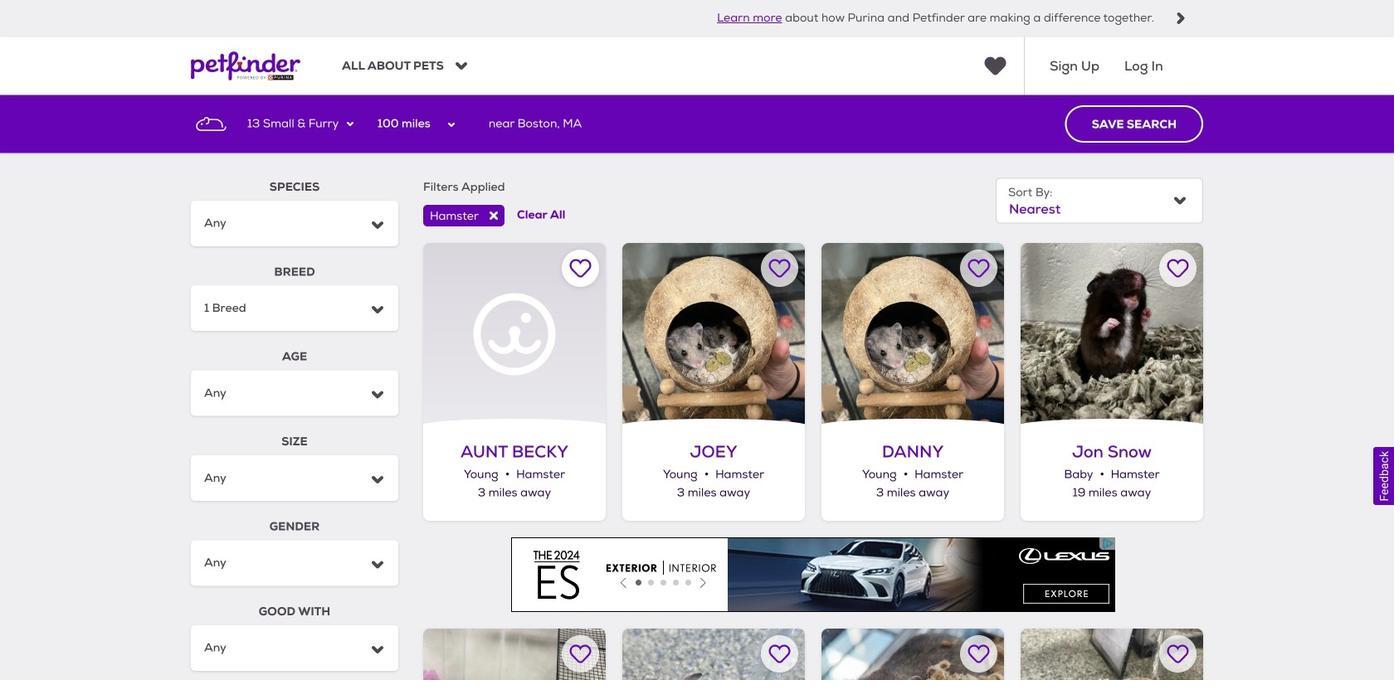 Task type: locate. For each thing, give the bounding box(es) containing it.
pizzelle, adoptable hamster, young female hamster, 19 miles away. image
[[423, 629, 606, 680]]

comet, adoptable hamster, young male hamster, 26 miles away. image
[[622, 629, 805, 680]]

danny, adoptable hamster, young male hamster, 3 miles away. image
[[822, 243, 1004, 426]]

main content
[[0, 95, 1394, 680]]

advertisement element
[[511, 538, 1115, 613]]

joey, adoptable hamster, young male hamster, 3 miles away. image
[[622, 243, 805, 426]]

uncle jesse, adoptable hamster, young male hamster, 26 miles away. image
[[822, 629, 1004, 680]]

michelle, adoptable hamster, adult female hamster, 26 miles away. image
[[1021, 629, 1203, 680]]



Task type: vqa. For each thing, say whether or not it's contained in the screenshot.
TEXT FIELD
no



Task type: describe. For each thing, give the bounding box(es) containing it.
petfinder home image
[[191, 37, 300, 95]]

jon snow, adoptable hamster, baby male hamster, 19 miles away. image
[[1021, 243, 1203, 426]]



